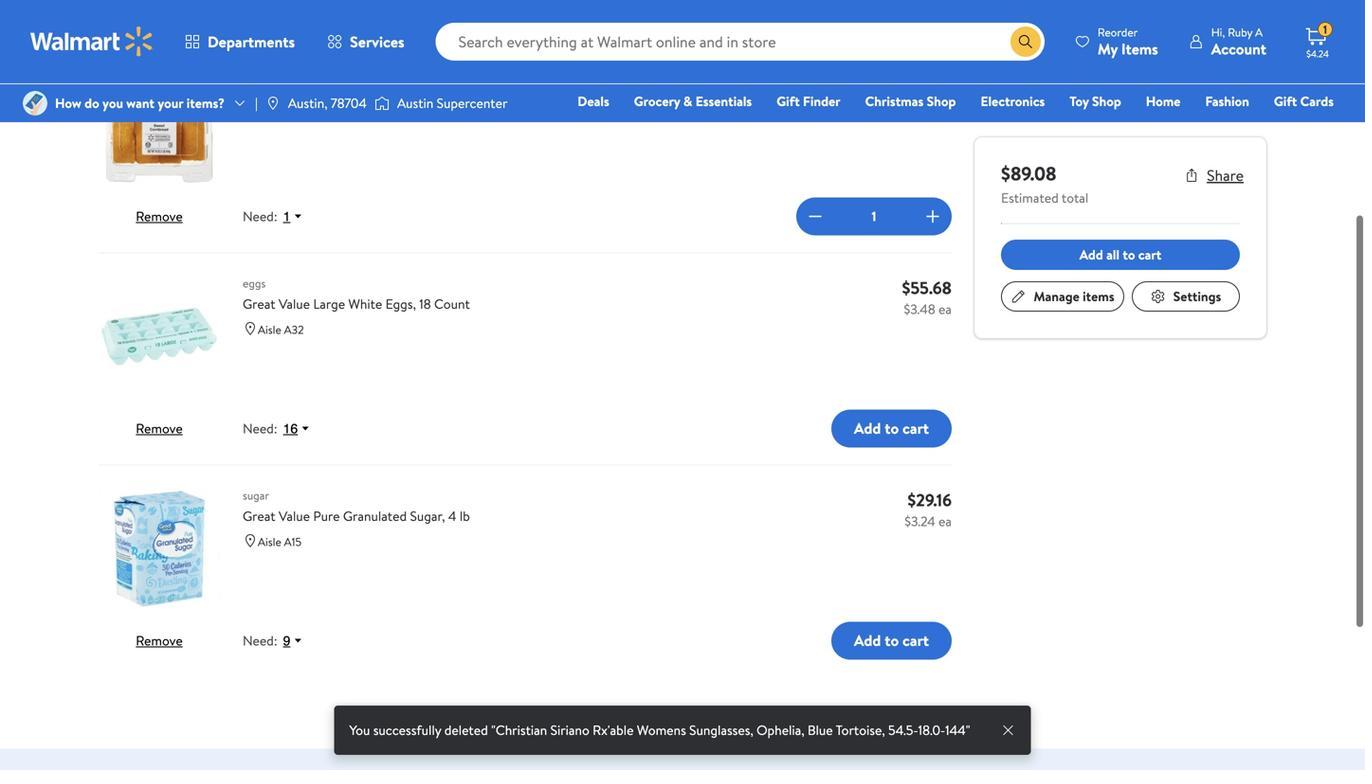 Task type: describe. For each thing, give the bounding box(es) containing it.
0 vertical spatial count
[[555, 64, 591, 83]]

womens
[[637, 722, 686, 740]]

increase quantity freshness guaranteed mini sweet cornbread , 16 oz, 8 count, current quantity 1 image
[[922, 205, 945, 228]]

pure
[[313, 507, 340, 526]]

departments button
[[169, 19, 311, 64]]

electronics
[[981, 92, 1045, 110]]

need: for $29.16
[[243, 632, 277, 651]]

cards
[[1301, 92, 1334, 110]]

|
[[255, 94, 258, 112]]

reorder my items
[[1098, 24, 1159, 59]]

4
[[448, 507, 457, 526]]

total
[[1062, 189, 1089, 207]]

a15
[[284, 534, 302, 550]]

great for $55.68
[[243, 295, 276, 313]]

16 inside popup button
[[283, 421, 298, 437]]

successfully
[[373, 722, 441, 740]]

share
[[1207, 165, 1244, 186]]

remove button for $29.16
[[136, 632, 183, 650]]

$3.24
[[905, 512, 936, 531]]

settings button
[[1132, 282, 1240, 312]]

decrease quantity freshness guaranteed mini sweet cornbread , 16 oz, 8 count, current quantity 1 image
[[804, 205, 827, 228]]

an
[[128, 9, 140, 26]]

gift cards registry
[[1116, 92, 1334, 137]]

do
[[85, 94, 99, 112]]

supercenter
[[437, 94, 508, 112]]

reorder
[[1098, 24, 1138, 40]]

shop for toy shop
[[1092, 92, 1122, 110]]

9 button
[[277, 633, 311, 650]]

debit
[[1221, 119, 1253, 137]]

sweet
[[401, 64, 436, 83]]

cornbread
[[439, 64, 501, 83]]

deals link
[[569, 91, 618, 111]]

value for $55.68
[[279, 295, 310, 313]]

tortoise,
[[836, 722, 885, 740]]

manage items
[[1034, 287, 1115, 306]]

one debit link
[[1180, 118, 1262, 138]]

you
[[102, 94, 123, 112]]

austin
[[397, 94, 434, 112]]

guaranteed
[[302, 64, 370, 83]]

1 aisle from the top
[[258, 91, 281, 108]]

blue
[[808, 722, 833, 740]]

item,
[[143, 9, 168, 26]]

count inside eggs great value large white eggs, 18 count
[[434, 295, 470, 313]]

one
[[1189, 119, 1217, 137]]

great for $29.16
[[243, 507, 276, 526]]

you successfully deleted "christian siriano rx'able womens sunglasses, ophelia, blue tortoise, 54.5-18.0-144"
[[350, 722, 971, 740]]

add to cart button for $29.16
[[832, 622, 952, 660]]

 image for austin supercenter
[[375, 94, 390, 113]]

deleted
[[444, 722, 488, 740]]

my
[[1098, 38, 1118, 59]]

need: for $55.68
[[243, 420, 277, 438]]

toy shop link
[[1061, 91, 1130, 111]]

cart for $55.68
[[903, 418, 929, 439]]

&
[[684, 92, 693, 110]]

$89.08 estimated total
[[1001, 160, 1089, 207]]

items?
[[187, 94, 225, 112]]

one debit
[[1189, 119, 1253, 137]]

aisle a32
[[258, 322, 304, 338]]

add for $55.68
[[854, 418, 881, 439]]

items
[[1122, 38, 1159, 59]]

$4.24 left electronics
[[904, 88, 936, 106]]

eggs,
[[386, 295, 416, 313]]

walmart+
[[1278, 119, 1334, 137]]

manage items button
[[1001, 282, 1125, 312]]

remove for $4.24
[[136, 207, 183, 226]]

registry
[[1116, 119, 1164, 137]]

oz,
[[525, 64, 541, 83]]

account
[[1212, 38, 1267, 59]]

ea for $29.16
[[939, 512, 952, 531]]

sunglasses,
[[690, 722, 754, 740]]

a36
[[284, 91, 304, 108]]

to inside add all to cart button
[[1123, 246, 1136, 264]]

shop for christmas shop
[[927, 92, 956, 110]]

freshness
[[243, 64, 299, 83]]

$29.16
[[908, 489, 952, 512]]

gift for finder
[[777, 92, 800, 110]]

ea for $4.24
[[939, 88, 952, 106]]

add inside button
[[1080, 246, 1104, 264]]

or
[[220, 9, 231, 26]]

want
[[126, 94, 155, 112]]

grocery & essentials link
[[626, 91, 761, 111]]

to for $29.16
[[885, 631, 899, 652]]

search icon image
[[1018, 34, 1034, 49]]

need: for $4.24
[[243, 207, 277, 226]]

54.5-
[[889, 722, 918, 740]]

2 horizontal spatial 1
[[1324, 22, 1328, 38]]

austin, 78704
[[288, 94, 367, 112]]

deals
[[578, 92, 610, 110]]

how
[[55, 94, 81, 112]]

great value pure granulated sugar, 4 lb link
[[243, 507, 881, 527]]

fashion link
[[1197, 91, 1258, 111]]

1 horizontal spatial 1
[[872, 207, 877, 226]]

$55.68 $3.48 ea
[[902, 276, 952, 319]]



Task type: locate. For each thing, give the bounding box(es) containing it.
2 ea from the top
[[939, 300, 952, 319]]

0 horizontal spatial count
[[434, 295, 470, 313]]

0 horizontal spatial 1
[[283, 209, 291, 224]]

0 vertical spatial ea
[[939, 88, 952, 106]]

eggs great value large white eggs, 18 count
[[243, 275, 470, 313]]

ea right christmas
[[939, 88, 952, 106]]

0 horizontal spatial 16
[[283, 421, 298, 437]]

1 inside "dropdown button"
[[283, 209, 291, 224]]

2 gift from the left
[[1274, 92, 1298, 110]]

0 vertical spatial add to cart
[[854, 418, 929, 439]]

need: up eggs
[[243, 207, 277, 226]]

$4.24 up christmas shop
[[909, 64, 952, 88]]

1 vertical spatial cart
[[903, 418, 929, 439]]

0 vertical spatial value
[[279, 295, 310, 313]]

value up a15 in the bottom of the page
[[279, 507, 310, 526]]

shop inside 'link'
[[927, 92, 956, 110]]

0 vertical spatial to
[[1123, 246, 1136, 264]]

sugar
[[243, 488, 269, 504]]

departments
[[208, 31, 295, 52]]

1 horizontal spatial shop
[[1092, 92, 1122, 110]]

0 horizontal spatial gift
[[777, 92, 800, 110]]

home
[[1146, 92, 1181, 110]]

gift for cards
[[1274, 92, 1298, 110]]

finder
[[803, 92, 841, 110]]

aisle left a15 in the bottom of the page
[[258, 534, 281, 550]]

1 vertical spatial add
[[854, 418, 881, 439]]

gift inside gift finder link
[[777, 92, 800, 110]]

2 add to cart from the top
[[854, 631, 929, 652]]

$4.24 up cards
[[1307, 47, 1330, 60]]

 image
[[265, 96, 281, 111]]

0 vertical spatial add
[[1080, 246, 1104, 264]]

value for $29.16
[[279, 507, 310, 526]]

remove for $55.68
[[136, 420, 183, 438]]

2 vertical spatial remove button
[[136, 632, 183, 650]]

2 aisle from the top
[[258, 322, 281, 338]]

services
[[350, 31, 405, 52]]

0 vertical spatial remove button
[[136, 207, 183, 226]]

hi, ruby a account
[[1212, 24, 1267, 59]]

 image
[[23, 91, 47, 116], [375, 94, 390, 113]]

1 remove from the top
[[136, 207, 183, 226]]

1 vertical spatial value
[[279, 507, 310, 526]]

ea inside the $29.16 $3.24 ea
[[939, 512, 952, 531]]

0 vertical spatial aisle
[[258, 91, 281, 108]]

1 vertical spatial 16
[[283, 421, 298, 437]]

0 vertical spatial need:
[[243, 207, 277, 226]]

grocery
[[634, 92, 680, 110]]

add to cart
[[854, 418, 929, 439], [854, 631, 929, 652]]

cart up $29.16
[[903, 418, 929, 439]]

2 remove from the top
[[136, 420, 183, 438]]

aisle right |
[[258, 91, 281, 108]]

2 shop from the left
[[1092, 92, 1122, 110]]

christmas shop link
[[857, 91, 965, 111]]

freshness guaranteed mini sweet cornbread , 16 oz, 8 count link
[[243, 64, 881, 84]]

add to cart button
[[832, 410, 952, 448], [832, 622, 952, 660]]

how do you want your items?
[[55, 94, 225, 112]]

2 need: from the top
[[243, 420, 277, 438]]

great down sugar
[[243, 507, 276, 526]]

1 horizontal spatial count
[[555, 64, 591, 83]]

add for $29.16
[[854, 631, 881, 652]]

count right 18
[[434, 295, 470, 313]]

9
[[283, 634, 291, 649]]

18
[[419, 295, 431, 313]]

1 button
[[277, 208, 311, 225]]

1 shop from the left
[[927, 92, 956, 110]]

2 vertical spatial ea
[[939, 512, 952, 531]]

granulated
[[343, 507, 407, 526]]

1 great from the top
[[243, 295, 276, 313]]

cart
[[1139, 246, 1162, 264], [903, 418, 929, 439], [903, 631, 929, 652]]

great value large white eggs, 18 count link
[[243, 294, 881, 314]]

1 horizontal spatial  image
[[375, 94, 390, 113]]

add to cart for $29.16
[[854, 631, 929, 652]]

$4.24 for $4.24
[[1307, 47, 1330, 60]]

$4.24
[[1307, 47, 1330, 60], [909, 64, 952, 88], [904, 88, 936, 106]]

1
[[1324, 22, 1328, 38], [872, 207, 877, 226], [283, 209, 291, 224]]

"coffee".
[[234, 9, 274, 26]]

3 aisle from the top
[[258, 534, 281, 550]]

value
[[279, 295, 310, 313], [279, 507, 310, 526]]

count right 8 on the top
[[555, 64, 591, 83]]

aisle for $55.68
[[258, 322, 281, 338]]

add to cart up 54.5-
[[854, 631, 929, 652]]

great down eggs
[[243, 295, 276, 313]]

cart up 54.5-
[[903, 631, 929, 652]]

austin supercenter
[[397, 94, 508, 112]]

1 vertical spatial add to cart button
[[832, 622, 952, 660]]

3 ea from the top
[[939, 512, 952, 531]]

1 vertical spatial aisle
[[258, 322, 281, 338]]

rx'able
[[593, 722, 634, 740]]

1 vertical spatial add to cart
[[854, 631, 929, 652]]

0 horizontal spatial  image
[[23, 91, 47, 116]]

add to cart for $55.68
[[854, 418, 929, 439]]

cart right all
[[1139, 246, 1162, 264]]

gift inside gift cards registry
[[1274, 92, 1298, 110]]

1 add to cart from the top
[[854, 418, 929, 439]]

2 great from the top
[[243, 507, 276, 526]]

aisle a15
[[258, 534, 302, 550]]

enter
[[99, 9, 126, 26]]

walmart image
[[30, 27, 154, 57]]

"christian
[[491, 722, 547, 740]]

1 add to cart button from the top
[[832, 410, 952, 448]]

like
[[170, 9, 187, 26]]

to
[[1123, 246, 1136, 264], [885, 418, 899, 439], [885, 631, 899, 652]]

2 add to cart button from the top
[[832, 622, 952, 660]]

add
[[1080, 246, 1104, 264], [854, 418, 881, 439], [854, 631, 881, 652]]

enter an item, like "milk" or "coffee".
[[99, 9, 274, 26]]

1 need: from the top
[[243, 207, 277, 226]]

3 need: from the top
[[243, 632, 277, 651]]

1 ea from the top
[[939, 88, 952, 106]]

aisle left a32
[[258, 322, 281, 338]]

2 vertical spatial aisle
[[258, 534, 281, 550]]

eggs
[[243, 275, 266, 292]]

great inside eggs great value large white eggs, 18 count
[[243, 295, 276, 313]]

add to cart button for $55.68
[[832, 410, 952, 448]]

2 remove button from the top
[[136, 420, 183, 438]]

add to cart up $29.16
[[854, 418, 929, 439]]

16 button
[[277, 420, 319, 438]]

ea
[[939, 88, 952, 106], [939, 300, 952, 319], [939, 512, 952, 531]]

need: left 9
[[243, 632, 277, 651]]

remove for $29.16
[[136, 632, 183, 650]]

78704
[[331, 94, 367, 112]]

16
[[510, 64, 522, 83], [283, 421, 298, 437]]

$3.48
[[904, 300, 936, 319]]

 image for how do you want your items?
[[23, 91, 47, 116]]

$4.24 $4.24 ea
[[904, 64, 952, 106]]

8
[[544, 64, 552, 83]]

settings
[[1174, 287, 1222, 306]]

3 remove button from the top
[[136, 632, 183, 650]]

2 value from the top
[[279, 507, 310, 526]]

a32
[[284, 322, 304, 338]]

18.0-
[[918, 722, 946, 740]]

sugar,
[[410, 507, 445, 526]]

ea right $3.24
[[939, 512, 952, 531]]

ea inside the $55.68 $3.48 ea
[[939, 300, 952, 319]]

close image
[[1001, 724, 1016, 739]]

white
[[348, 295, 382, 313]]

0 horizontal spatial shop
[[927, 92, 956, 110]]

1 value from the top
[[279, 295, 310, 313]]

1 remove button from the top
[[136, 207, 183, 226]]

ea for $55.68
[[939, 300, 952, 319]]

value up a32
[[279, 295, 310, 313]]

cart inside button
[[1139, 246, 1162, 264]]

ea inside $4.24 $4.24 ea
[[939, 88, 952, 106]]

christmas shop
[[865, 92, 956, 110]]

gift
[[777, 92, 800, 110], [1274, 92, 1298, 110]]

gift left "finder"
[[777, 92, 800, 110]]

1 vertical spatial remove
[[136, 420, 183, 438]]

$4.24 for $4.24 $4.24 ea
[[909, 64, 952, 88]]

1 vertical spatial remove button
[[136, 420, 183, 438]]

1 vertical spatial need:
[[243, 420, 277, 438]]

0 vertical spatial 16
[[510, 64, 522, 83]]

1 vertical spatial great
[[243, 507, 276, 526]]

2 vertical spatial need:
[[243, 632, 277, 651]]

1 horizontal spatial 16
[[510, 64, 522, 83]]

gift finder
[[777, 92, 841, 110]]

christmas
[[865, 92, 924, 110]]

shop
[[927, 92, 956, 110], [1092, 92, 1122, 110]]

1 gift from the left
[[777, 92, 800, 110]]

remove button
[[136, 207, 183, 226], [136, 420, 183, 438], [136, 632, 183, 650]]

need:
[[243, 207, 277, 226], [243, 420, 277, 438], [243, 632, 277, 651]]

large
[[313, 295, 345, 313]]

add to cart button up $29.16
[[832, 410, 952, 448]]

need: up sugar
[[243, 420, 277, 438]]

2 vertical spatial to
[[885, 631, 899, 652]]

remove
[[136, 207, 183, 226], [136, 420, 183, 438], [136, 632, 183, 650]]

electronics link
[[972, 91, 1054, 111]]

2 vertical spatial remove
[[136, 632, 183, 650]]

share button
[[1185, 165, 1244, 186]]

lb
[[460, 507, 470, 526]]

registry link
[[1107, 118, 1173, 138]]

your
[[158, 94, 183, 112]]

0 vertical spatial cart
[[1139, 246, 1162, 264]]

manage
[[1034, 287, 1080, 306]]

count
[[555, 64, 591, 83], [434, 295, 470, 313]]

value inside sugar great value pure granulated sugar, 4 lb
[[279, 507, 310, 526]]

0 vertical spatial remove
[[136, 207, 183, 226]]

2 vertical spatial cart
[[903, 631, 929, 652]]

aisle a36
[[258, 91, 304, 108]]

Search search field
[[436, 23, 1045, 61]]

austin,
[[288, 94, 328, 112]]

cart for $29.16
[[903, 631, 929, 652]]

shop right the toy
[[1092, 92, 1122, 110]]

1 vertical spatial count
[[434, 295, 470, 313]]

1 vertical spatial to
[[885, 418, 899, 439]]

shop right christmas
[[927, 92, 956, 110]]

ruby
[[1228, 24, 1253, 40]]

Walmart Site-Wide search field
[[436, 23, 1045, 61]]

sugar great value pure granulated sugar, 4 lb
[[243, 488, 470, 526]]

 image left how
[[23, 91, 47, 116]]

great inside sugar great value pure granulated sugar, 4 lb
[[243, 507, 276, 526]]

gift cards link
[[1266, 91, 1343, 111]]

items
[[1083, 287, 1115, 306]]

144"
[[946, 722, 971, 740]]

remove button for $55.68
[[136, 420, 183, 438]]

 image down mini
[[375, 94, 390, 113]]

mini
[[373, 64, 398, 83]]

0 vertical spatial great
[[243, 295, 276, 313]]

siriano
[[551, 722, 590, 740]]

gift left cards
[[1274, 92, 1298, 110]]

remove button for $4.24
[[136, 207, 183, 226]]

aisle for $29.16
[[258, 534, 281, 550]]

"milk"
[[190, 9, 218, 26]]

you
[[350, 722, 370, 740]]

ea right $3.48
[[939, 300, 952, 319]]

grocery & essentials
[[634, 92, 752, 110]]

walmart+ link
[[1269, 118, 1343, 138]]

3 remove from the top
[[136, 632, 183, 650]]

1 horizontal spatial gift
[[1274, 92, 1298, 110]]

1 vertical spatial ea
[[939, 300, 952, 319]]

0 vertical spatial add to cart button
[[832, 410, 952, 448]]

add to cart button up 54.5-
[[832, 622, 952, 660]]

value inside eggs great value large white eggs, 18 count
[[279, 295, 310, 313]]

to for $55.68
[[885, 418, 899, 439]]

2 vertical spatial add
[[854, 631, 881, 652]]

fashion
[[1206, 92, 1250, 110]]



Task type: vqa. For each thing, say whether or not it's contained in the screenshot.
Brown butter brussels sprouts with bacon bits Image
no



